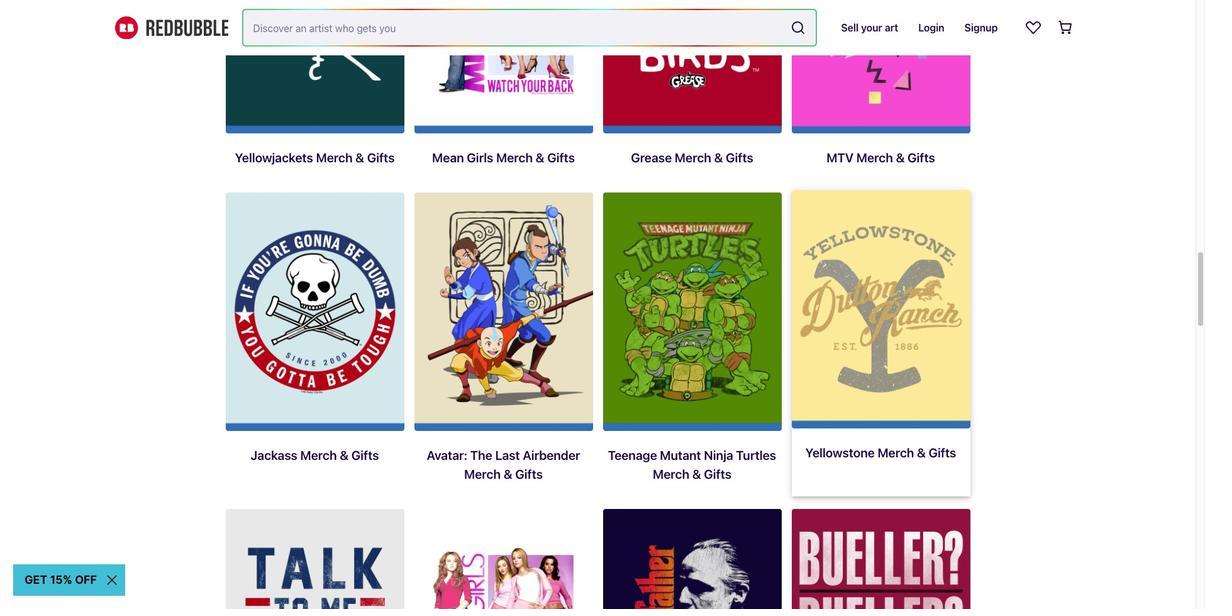 Task type: describe. For each thing, give the bounding box(es) containing it.
mean girls merch & gifts image
[[414, 0, 593, 133]]

grease merch & gifts image
[[603, 0, 782, 133]]

jackass merch & gifts link
[[226, 192, 404, 499]]

grease merch & gifts link
[[603, 0, 782, 182]]

& inside yellowstone merch & gifts link
[[917, 445, 926, 460]]

teenage mutant ninja turtles merch & gifts image
[[603, 192, 782, 431]]

yellowjackets merch & gifts
[[235, 150, 395, 165]]

redbubble logo image
[[115, 16, 228, 39]]

merch right jackass
[[300, 448, 337, 462]]

merch right grease
[[675, 150, 712, 165]]

girls
[[467, 150, 493, 165]]

gifts inside avatar: the last airbender merch & gifts
[[515, 467, 543, 481]]

& inside avatar: the last airbender merch & gifts
[[504, 467, 513, 481]]

avatar: the last airbender merch & gifts
[[427, 448, 580, 481]]

gifts inside 'jackass merch & gifts' link
[[352, 448, 379, 462]]

mtv merch & gifts image
[[792, 0, 970, 133]]

yellowjackets
[[235, 150, 313, 165]]

mean girls merch & gifts
[[432, 150, 575, 165]]

& inside 'jackass merch & gifts' link
[[340, 448, 349, 462]]

mtv merch & gifts
[[827, 150, 935, 165]]

mean
[[432, 150, 464, 165]]

yellowstone merch & gifts image
[[792, 190, 970, 428]]

teenage
[[608, 448, 657, 462]]

gifts inside yellowjackets merch & gifts link
[[367, 150, 395, 165]]

grease merch & gifts
[[631, 150, 754, 165]]

merch inside avatar: the last airbender merch & gifts
[[464, 467, 501, 481]]

Search term search field
[[243, 10, 786, 45]]

& inside teenage mutant ninja turtles merch & gifts
[[692, 467, 701, 481]]

& inside mtv merch & gifts link
[[896, 150, 905, 165]]

yellowstone merch & gifts link
[[792, 190, 970, 496]]

grease
[[631, 150, 672, 165]]

yellowstone
[[806, 445, 875, 460]]



Task type: vqa. For each thing, say whether or not it's contained in the screenshot.
"MTV Merch & Gifts"
yes



Task type: locate. For each thing, give the bounding box(es) containing it.
gifts inside the mean girls merch & gifts link
[[547, 150, 575, 165]]

gifts
[[367, 150, 395, 165], [547, 150, 575, 165], [726, 150, 754, 165], [908, 150, 935, 165], [929, 445, 957, 460], [352, 448, 379, 462], [515, 467, 543, 481], [704, 467, 732, 481]]

& inside grease merch & gifts link
[[714, 150, 723, 165]]

merch
[[316, 150, 353, 165], [496, 150, 533, 165], [675, 150, 712, 165], [857, 150, 893, 165], [878, 445, 914, 460], [300, 448, 337, 462], [464, 467, 501, 481], [653, 467, 690, 481]]

the
[[470, 448, 493, 462]]

mtv
[[827, 150, 854, 165]]

airbender
[[523, 448, 580, 462]]

teenage mutant ninja turtles merch & gifts
[[608, 448, 776, 481]]

&
[[356, 150, 364, 165], [536, 150, 545, 165], [714, 150, 723, 165], [896, 150, 905, 165], [917, 445, 926, 460], [340, 448, 349, 462], [504, 467, 513, 481], [692, 467, 701, 481]]

yellowstone merch & gifts
[[806, 445, 957, 460]]

merch right yellowstone
[[878, 445, 914, 460]]

merch right mtv
[[857, 150, 893, 165]]

merch right girls
[[496, 150, 533, 165]]

last
[[495, 448, 520, 462]]

merch down mutant
[[653, 467, 690, 481]]

avatar: the last airbender merch & gifts image
[[414, 192, 593, 431]]

mtv merch & gifts link
[[792, 0, 970, 182]]

gifts inside mtv merch & gifts link
[[908, 150, 935, 165]]

None field
[[243, 10, 816, 45]]

merch down the
[[464, 467, 501, 481]]

turtles
[[736, 448, 776, 462]]

yellowjackets merch & gifts link
[[226, 0, 404, 182]]

gifts inside yellowstone merch & gifts link
[[929, 445, 957, 460]]

yellowjackets merch & gifts image
[[226, 0, 404, 133]]

avatar: the last airbender merch & gifts link
[[414, 192, 593, 499]]

ninja
[[704, 448, 733, 462]]

merch right the 'yellowjackets'
[[316, 150, 353, 165]]

merch inside teenage mutant ninja turtles merch & gifts
[[653, 467, 690, 481]]

teenage mutant ninja turtles merch & gifts link
[[603, 192, 782, 499]]

mean girls merch & gifts link
[[414, 0, 593, 182]]

& inside yellowjackets merch & gifts link
[[356, 150, 364, 165]]

avatar:
[[427, 448, 468, 462]]

jackass merch & gifts
[[251, 448, 379, 462]]

& inside the mean girls merch & gifts link
[[536, 150, 545, 165]]

gifts inside teenage mutant ninja turtles merch & gifts
[[704, 467, 732, 481]]

mutant
[[660, 448, 701, 462]]

jackass
[[251, 448, 298, 462]]

jackass merch & gifts image
[[226, 192, 404, 431]]

gifts inside grease merch & gifts link
[[726, 150, 754, 165]]



